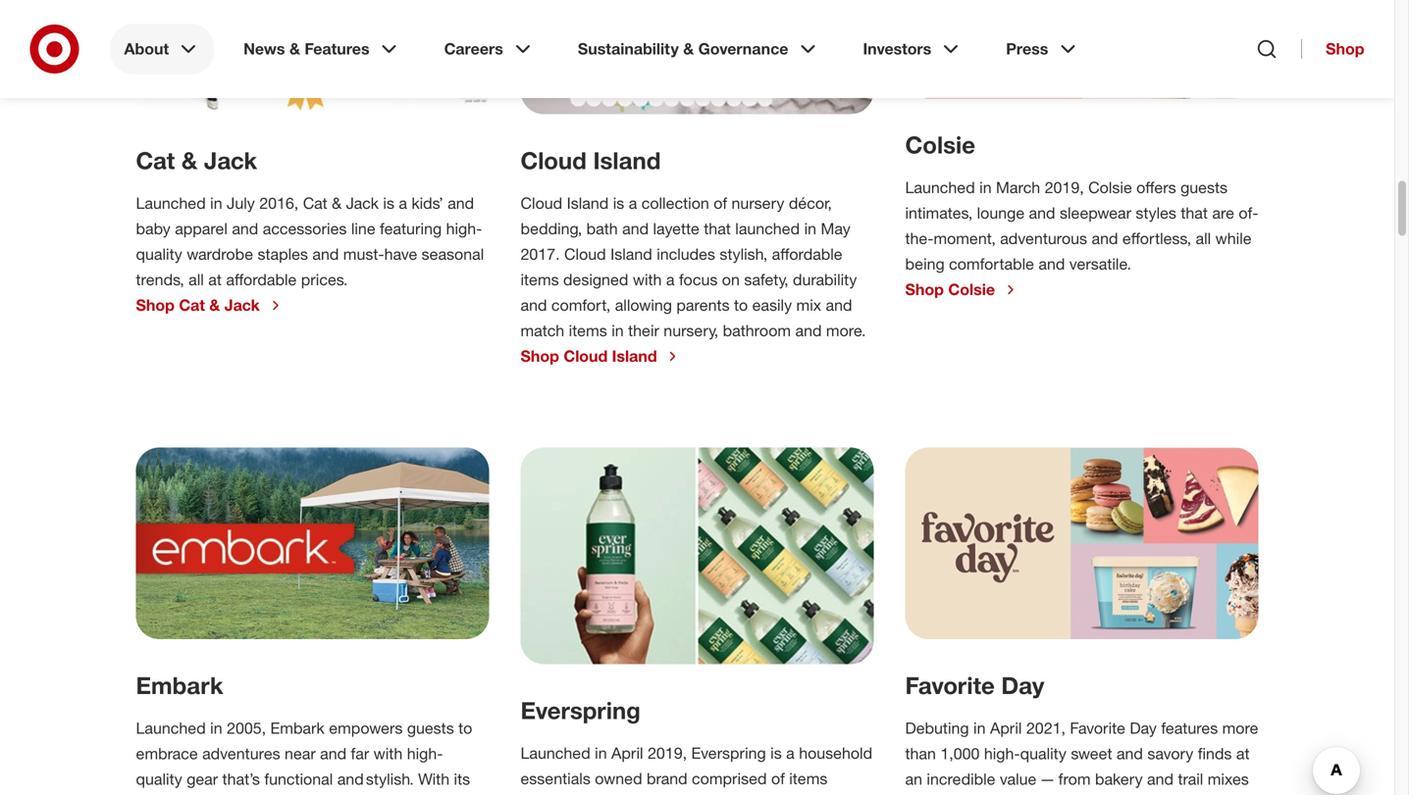 Task type: describe. For each thing, give the bounding box(es) containing it.
march
[[996, 178, 1040, 197]]

bath
[[586, 219, 618, 238]]

and up versatile.
[[1092, 229, 1118, 248]]

news & features link
[[230, 24, 415, 75]]

a hand holding a bottle of perfume image
[[521, 448, 874, 665]]

2016,
[[259, 194, 299, 213]]

in left their
[[612, 321, 624, 340]]

debuting in april 2021, favorite day features more than 1,000 high-quality sweet and savory finds at an incredible value — from bakery and trail mix
[[905, 719, 1258, 796]]

features
[[305, 39, 370, 58]]

launched for launched in march 2019, colsie offers guests intimates, lounge and sleepwear styles that are of- the-moment, adventurous and effortless, all while being comfortable and versatile. shop colsie
[[905, 178, 975, 197]]

from inside debuting in april 2021, favorite day features more than 1,000 high-quality sweet and savory finds at an incredible value — from bakery and trail mix
[[1058, 770, 1091, 790]]

guests inside launched in 2005, embark empowers guests to embrace adventures near and far with high- quality gear that's functional and stylish. with i
[[407, 719, 454, 739]]

shop link
[[1301, 39, 1364, 59]]

match
[[521, 321, 564, 340]]

a inside launched in april 2019, everspring is a household essentials owned brand comprised of items ranging from laundry detergent to candles — all
[[786, 744, 795, 763]]

brand
[[647, 770, 687, 789]]

a group of people sitting at a picnic table by a lake image
[[136, 448, 489, 640]]

kids'
[[412, 194, 443, 213]]

press
[[1006, 39, 1048, 58]]

candles
[[761, 795, 816, 796]]

and stylish.
[[337, 770, 414, 790]]

and inside launched in 2005, embark empowers guests to embrace adventures near and far with high- quality gear that's functional and stylish. with i
[[320, 745, 346, 764]]

investors link
[[849, 24, 977, 75]]

a left focus
[[666, 270, 675, 289]]

finds
[[1198, 745, 1232, 764]]

cloud island
[[521, 146, 661, 175]]

july
[[227, 194, 255, 213]]

sustainability & governance link
[[564, 24, 834, 75]]

includes
[[657, 245, 715, 264]]

featuring
[[380, 219, 442, 238]]

with inside cloud island is a collection of nursery décor, bedding, bath and layette that launched in may 2017. cloud island includes stylish, affordable items designed with a focus on safety, durability and comfort, allowing parents to easily mix and match items in their nursery, bathroom and more. shop cloud island
[[633, 270, 662, 289]]

and down savory
[[1147, 770, 1174, 790]]

safety,
[[744, 270, 788, 289]]

2005,
[[227, 719, 266, 739]]

1 vertical spatial cat
[[303, 194, 327, 213]]

and up the adventurous
[[1029, 204, 1055, 223]]

comprised
[[692, 770, 767, 789]]

2021,
[[1026, 719, 1066, 739]]

in for launched in march 2019, colsie offers guests intimates, lounge and sleepwear styles that are of- the-moment, adventurous and effortless, all while being comfortable and versatile. shop colsie
[[979, 178, 992, 197]]

sweet
[[1071, 745, 1112, 764]]

and down the adventurous
[[1039, 255, 1065, 274]]

shop colsie link
[[905, 280, 1019, 300]]

0 horizontal spatial everspring
[[521, 697, 641, 725]]

2017.
[[521, 245, 560, 264]]

essentials
[[521, 770, 591, 789]]

on
[[722, 270, 740, 289]]

favorite day
[[905, 672, 1044, 700]]

a man and a woman image
[[136, 0, 489, 114]]

april for everspring
[[611, 744, 643, 763]]

debuting
[[905, 719, 969, 739]]

stylish,
[[720, 245, 768, 264]]

seasonal
[[422, 245, 484, 264]]

embark inside launched in 2005, embark empowers guests to embrace adventures near and far with high- quality gear that's functional and stylish. with i
[[270, 719, 325, 739]]

a left collection
[[629, 194, 637, 213]]

lounge
[[977, 204, 1025, 223]]

that for colsie
[[1181, 204, 1208, 223]]

cat & jack
[[136, 146, 257, 175]]

launched in july 2016, cat & jack is a kids' and baby apparel and accessories line featuring high- quality wardrobe staples and must-have seasonal trends, all at affordable prices. shop cat & jack
[[136, 194, 484, 315]]

launched for launched in april 2019, everspring is a household essentials owned brand comprised of items ranging from laundry detergent to candles — all 
[[521, 744, 590, 763]]

careers link
[[430, 24, 548, 75]]

allowing
[[615, 296, 672, 315]]

2019, for sleepwear
[[1045, 178, 1084, 197]]

more
[[1222, 719, 1258, 739]]

are
[[1212, 204, 1234, 223]]

apparel
[[175, 219, 228, 238]]

at inside debuting in april 2021, favorite day features more than 1,000 high-quality sweet and savory finds at an incredible value — from bakery and trail mix
[[1236, 745, 1250, 764]]

cloud island is a collection of nursery décor, bedding, bath and layette that launched in may 2017. cloud island includes stylish, affordable items designed with a focus on safety, durability and comfort, allowing parents to easily mix and match items in their nursery, bathroom and more. shop cloud island
[[521, 194, 866, 366]]

a woman posing for a picture image
[[905, 0, 1258, 99]]

layette
[[653, 219, 699, 238]]

nursery
[[732, 194, 784, 213]]

— for everspring
[[820, 795, 834, 796]]

intimates,
[[905, 204, 973, 223]]

styles
[[1136, 204, 1176, 223]]

& for features
[[289, 39, 300, 58]]

island down their
[[612, 347, 657, 366]]

1,000
[[940, 745, 980, 764]]

1 vertical spatial items
[[569, 321, 607, 340]]

in left may
[[804, 219, 816, 238]]

investors
[[863, 39, 931, 58]]

is inside launched in july 2016, cat & jack is a kids' and baby apparel and accessories line featuring high- quality wardrobe staples and must-have seasonal trends, all at affordable prices. shop cat & jack
[[383, 194, 394, 213]]

and right bath at the top of the page
[[622, 219, 649, 238]]

may
[[821, 219, 851, 238]]

that for cloud island
[[704, 219, 731, 238]]

high- inside launched in 2005, embark empowers guests to embrace adventures near and far with high- quality gear that's functional and stylish. with i
[[407, 745, 443, 764]]

items inside launched in april 2019, everspring is a household essentials owned brand comprised of items ranging from laundry detergent to candles — all
[[789, 770, 828, 789]]

comfort,
[[551, 296, 611, 315]]

staples
[[258, 245, 308, 264]]

careers
[[444, 39, 503, 58]]

their
[[628, 321, 659, 340]]

accessories
[[263, 219, 347, 238]]

1 vertical spatial colsie
[[1088, 178, 1132, 197]]

and up more.
[[826, 296, 852, 315]]

2 vertical spatial cat
[[179, 296, 205, 315]]

and down mix
[[795, 321, 822, 340]]

launched for launched in july 2016, cat & jack is a kids' and baby apparel and accessories line featuring high- quality wardrobe staples and must-have seasonal trends, all at affordable prices. shop cat & jack
[[136, 194, 206, 213]]

graphical user interface, application image
[[521, 0, 874, 114]]

favorite inside debuting in april 2021, favorite day features more than 1,000 high-quality sweet and savory finds at an incredible value — from bakery and trail mix
[[1070, 719, 1125, 739]]

trends,
[[136, 270, 184, 289]]

and right kids'
[[448, 194, 474, 213]]

sustainability & governance
[[578, 39, 788, 58]]

press link
[[992, 24, 1093, 75]]

and up match
[[521, 296, 547, 315]]

parents
[[677, 296, 730, 315]]

adventurous
[[1000, 229, 1087, 248]]

launched in 2005, embark empowers guests to embrace adventures near and far with high- quality gear that's functional and stylish. with i
[[136, 719, 474, 796]]

shop inside launched in march 2019, colsie offers guests intimates, lounge and sleepwear styles that are of- the-moment, adventurous and effortless, all while being comfortable and versatile. shop colsie
[[905, 280, 944, 299]]

launched for launched in 2005, embark empowers guests to embrace adventures near and far with high- quality gear that's functional and stylish. with i
[[136, 719, 206, 739]]

nursery,
[[664, 321, 719, 340]]

line
[[351, 219, 375, 238]]

of-
[[1239, 204, 1258, 223]]

and up bakery
[[1117, 745, 1143, 764]]

high- inside debuting in april 2021, favorite day features more than 1,000 high-quality sweet and savory finds at an incredible value — from bakery and trail mix
[[984, 745, 1020, 764]]

a inside launched in july 2016, cat & jack is a kids' and baby apparel and accessories line featuring high- quality wardrobe staples and must-have seasonal trends, all at affordable prices. shop cat & jack
[[399, 194, 407, 213]]

news
[[243, 39, 285, 58]]

shop cloud island link
[[521, 347, 681, 366]]

& up accessories
[[332, 194, 342, 213]]

easily
[[752, 296, 792, 315]]

features
[[1161, 719, 1218, 739]]

in for debuting in april 2021, favorite day features more than 1,000 high-quality sweet and savory finds at an incredible value — from bakery and trail mix
[[973, 719, 986, 739]]



Task type: vqa. For each thing, say whether or not it's contained in the screenshot.


Task type: locate. For each thing, give the bounding box(es) containing it.
sustainability
[[578, 39, 679, 58]]

0 horizontal spatial april
[[611, 744, 643, 763]]

0 horizontal spatial day
[[1001, 672, 1044, 700]]

0 vertical spatial with
[[633, 270, 662, 289]]

launched up intimates,
[[905, 178, 975, 197]]

adventures
[[202, 745, 280, 764]]

in left 2005,
[[210, 719, 222, 739]]

a up the "candles"
[[786, 744, 795, 763]]

embark
[[136, 672, 223, 700], [270, 719, 325, 739]]

mix
[[796, 296, 821, 315]]

trail
[[1178, 770, 1203, 790]]

must-
[[343, 245, 384, 264]]

sleepwear
[[1060, 204, 1131, 223]]

items up the "candles"
[[789, 770, 828, 789]]

— for favorite day
[[1041, 770, 1054, 790]]

1 vertical spatial 2019,
[[648, 744, 687, 763]]

offers
[[1136, 178, 1176, 197]]

april inside debuting in april 2021, favorite day features more than 1,000 high-quality sweet and savory finds at an incredible value — from bakery and trail mix
[[990, 719, 1022, 739]]

cat down trends,
[[179, 296, 205, 315]]

1 vertical spatial affordable
[[226, 270, 297, 289]]

quality inside launched in july 2016, cat & jack is a kids' and baby apparel and accessories line featuring high- quality wardrobe staples and must-have seasonal trends, all at affordable prices. shop cat & jack
[[136, 245, 182, 264]]

and left far
[[320, 745, 346, 764]]

launched up baby
[[136, 194, 206, 213]]

is up bath at the top of the page
[[613, 194, 624, 213]]

from down owned
[[577, 795, 610, 796]]

ranging
[[521, 795, 573, 796]]

items
[[521, 270, 559, 289], [569, 321, 607, 340], [789, 770, 828, 789]]

with
[[418, 770, 450, 790]]

guests up with
[[407, 719, 454, 739]]

quality inside launched in 2005, embark empowers guests to embrace adventures near and far with high- quality gear that's functional and stylish. with i
[[136, 770, 182, 790]]

0 horizontal spatial high-
[[407, 745, 443, 764]]

quality down 'embrace'
[[136, 770, 182, 790]]

incredible
[[927, 770, 995, 790]]

0 horizontal spatial of
[[714, 194, 727, 213]]

1 horizontal spatial that
[[1181, 204, 1208, 223]]

2019, up sleepwear
[[1045, 178, 1084, 197]]

0 vertical spatial affordable
[[772, 245, 843, 264]]

at down the "wardrobe"
[[208, 270, 222, 289]]

that
[[1181, 204, 1208, 223], [704, 219, 731, 238]]

launched up 'embrace'
[[136, 719, 206, 739]]

2 horizontal spatial all
[[1196, 229, 1211, 248]]

0 horizontal spatial all
[[189, 270, 204, 289]]

affordable inside launched in july 2016, cat & jack is a kids' and baby apparel and accessories line featuring high- quality wardrobe staples and must-have seasonal trends, all at affordable prices. shop cat & jack
[[226, 270, 297, 289]]

moment,
[[934, 229, 996, 248]]

0 vertical spatial cat
[[136, 146, 175, 175]]

— right the 'value'
[[1041, 770, 1054, 790]]

of
[[714, 194, 727, 213], [771, 770, 785, 789]]

1 vertical spatial day
[[1130, 719, 1157, 739]]

0 horizontal spatial favorite
[[905, 672, 995, 700]]

colsie up sleepwear
[[1088, 178, 1132, 197]]

savory
[[1147, 745, 1194, 764]]

launched in april 2019, everspring is a household essentials owned brand comprised of items ranging from laundry detergent to candles — all 
[[521, 744, 872, 796]]

0 horizontal spatial that
[[704, 219, 731, 238]]

jack
[[204, 146, 257, 175], [346, 194, 379, 213], [224, 296, 260, 315]]

jack up july
[[204, 146, 257, 175]]

the-
[[905, 229, 934, 248]]

gear
[[187, 770, 218, 790]]

2 horizontal spatial high-
[[984, 745, 1020, 764]]

of inside cloud island is a collection of nursery décor, bedding, bath and layette that launched in may 2017. cloud island includes stylish, affordable items designed with a focus on safety, durability and comfort, allowing parents to easily mix and match items in their nursery, bathroom and more. shop cloud island
[[714, 194, 727, 213]]

favorite up the sweet
[[1070, 719, 1125, 739]]

affordable down staples
[[226, 270, 297, 289]]

household
[[799, 744, 872, 763]]

1 horizontal spatial from
[[1058, 770, 1091, 790]]

that left are on the top of page
[[1181, 204, 1208, 223]]

1 horizontal spatial with
[[633, 270, 662, 289]]

1 horizontal spatial affordable
[[772, 245, 843, 264]]

in inside launched in july 2016, cat & jack is a kids' and baby apparel and accessories line featuring high- quality wardrobe staples and must-have seasonal trends, all at affordable prices. shop cat & jack
[[210, 194, 222, 213]]

0 vertical spatial at
[[208, 270, 222, 289]]

2019, up brand
[[648, 744, 687, 763]]

of up the "candles"
[[771, 770, 785, 789]]

2 vertical spatial colsie
[[948, 280, 995, 299]]

april
[[990, 719, 1022, 739], [611, 744, 643, 763]]

2 vertical spatial all
[[838, 795, 853, 796]]

that's
[[222, 770, 260, 790]]

in up owned
[[595, 744, 607, 763]]

that inside cloud island is a collection of nursery décor, bedding, bath and layette that launched in may 2017. cloud island includes stylish, affordable items designed with a focus on safety, durability and comfort, allowing parents to easily mix and match items in their nursery, bathroom and more. shop cloud island
[[704, 219, 731, 238]]

& up apparel at the left top of the page
[[181, 146, 198, 175]]

affordable inside cloud island is a collection of nursery décor, bedding, bath and layette that launched in may 2017. cloud island includes stylish, affordable items designed with a focus on safety, durability and comfort, allowing parents to easily mix and match items in their nursery, bathroom and more. shop cloud island
[[772, 245, 843, 264]]

april inside launched in april 2019, everspring is a household essentials owned brand comprised of items ranging from laundry detergent to candles — all
[[611, 744, 643, 763]]

1 horizontal spatial cat
[[179, 296, 205, 315]]

in for launched in july 2016, cat & jack is a kids' and baby apparel and accessories line featuring high- quality wardrobe staples and must-have seasonal trends, all at affordable prices. shop cat & jack
[[210, 194, 222, 213]]

2 horizontal spatial cat
[[303, 194, 327, 213]]

everspring inside launched in april 2019, everspring is a household essentials owned brand comprised of items ranging from laundry detergent to candles — all
[[691, 744, 766, 763]]

0 vertical spatial to
[[734, 296, 748, 315]]

0 horizontal spatial —
[[820, 795, 834, 796]]

cat up baby
[[136, 146, 175, 175]]

& down the "wardrobe"
[[209, 296, 220, 315]]

and
[[448, 194, 474, 213], [1029, 204, 1055, 223], [232, 219, 258, 238], [622, 219, 649, 238], [1092, 229, 1118, 248], [312, 245, 339, 264], [1039, 255, 1065, 274], [521, 296, 547, 315], [826, 296, 852, 315], [795, 321, 822, 340], [320, 745, 346, 764], [1117, 745, 1143, 764], [1147, 770, 1174, 790]]

1 vertical spatial to
[[458, 719, 472, 739]]

in left july
[[210, 194, 222, 213]]

1 horizontal spatial of
[[771, 770, 785, 789]]

shop inside launched in july 2016, cat & jack is a kids' and baby apparel and accessories line featuring high- quality wardrobe staples and must-have seasonal trends, all at affordable prices. shop cat & jack
[[136, 296, 175, 315]]

jack down the "wardrobe"
[[224, 296, 260, 315]]

guests up are on the top of page
[[1181, 178, 1228, 197]]

— inside debuting in april 2021, favorite day features more than 1,000 high-quality sweet and savory finds at an incredible value — from bakery and trail mix
[[1041, 770, 1054, 790]]

focus
[[679, 270, 718, 289]]

0 vertical spatial quality
[[136, 245, 182, 264]]

1 vertical spatial from
[[577, 795, 610, 796]]

launched
[[735, 219, 800, 238]]

that up stylish,
[[704, 219, 731, 238]]

2019, inside launched in april 2019, everspring is a household essentials owned brand comprised of items ranging from laundry detergent to candles — all
[[648, 744, 687, 763]]

1 horizontal spatial high-
[[446, 219, 482, 238]]

all
[[1196, 229, 1211, 248], [189, 270, 204, 289], [838, 795, 853, 796]]

0 horizontal spatial 2019,
[[648, 744, 687, 763]]

that inside launched in march 2019, colsie offers guests intimates, lounge and sleepwear styles that are of- the-moment, adventurous and effortless, all while being comfortable and versatile. shop colsie
[[1181, 204, 1208, 223]]

2019, inside launched in march 2019, colsie offers guests intimates, lounge and sleepwear styles that are of- the-moment, adventurous and effortless, all while being comfortable and versatile. shop colsie
[[1045, 178, 1084, 197]]

a left kids'
[[399, 194, 407, 213]]

to
[[734, 296, 748, 315], [458, 719, 472, 739], [743, 795, 757, 796]]

1 vertical spatial april
[[611, 744, 643, 763]]

colsie down comfortable
[[948, 280, 995, 299]]

2019,
[[1045, 178, 1084, 197], [648, 744, 687, 763]]

embark up "near"
[[270, 719, 325, 739]]

in inside launched in march 2019, colsie offers guests intimates, lounge and sleepwear styles that are of- the-moment, adventurous and effortless, all while being comfortable and versatile. shop colsie
[[979, 178, 992, 197]]

colsie
[[905, 130, 975, 159], [1088, 178, 1132, 197], [948, 280, 995, 299]]

favorite up debuting
[[905, 672, 995, 700]]

1 vertical spatial quality
[[1020, 745, 1067, 764]]

is inside launched in april 2019, everspring is a household essentials owned brand comprised of items ranging from laundry detergent to candles — all
[[770, 744, 782, 763]]

everspring up comprised
[[691, 744, 766, 763]]

in
[[979, 178, 992, 197], [210, 194, 222, 213], [804, 219, 816, 238], [612, 321, 624, 340], [210, 719, 222, 739], [973, 719, 986, 739], [595, 744, 607, 763]]

owned
[[595, 770, 642, 789]]

2019, for brand
[[648, 744, 687, 763]]

collection
[[641, 194, 709, 213]]

1 horizontal spatial —
[[1041, 770, 1054, 790]]

in inside debuting in april 2021, favorite day features more than 1,000 high-quality sweet and savory finds at an incredible value — from bakery and trail mix
[[973, 719, 986, 739]]

0 horizontal spatial with
[[373, 745, 403, 764]]

1 vertical spatial guests
[[407, 719, 454, 739]]

— right the "candles"
[[820, 795, 834, 796]]

launched inside launched in july 2016, cat & jack is a kids' and baby apparel and accessories line featuring high- quality wardrobe staples and must-have seasonal trends, all at affordable prices. shop cat & jack
[[136, 194, 206, 213]]

text image
[[905, 448, 1258, 640]]

0 horizontal spatial affordable
[[226, 270, 297, 289]]

baby
[[136, 219, 170, 238]]

prices.
[[301, 270, 348, 289]]

& left governance
[[683, 39, 694, 58]]

launched inside launched in april 2019, everspring is a household essentials owned brand comprised of items ranging from laundry detergent to candles — all
[[521, 744, 590, 763]]

shop inside cloud island is a collection of nursery décor, bedding, bath and layette that launched in may 2017. cloud island includes stylish, affordable items designed with a focus on safety, durability and comfort, allowing parents to easily mix and match items in their nursery, bathroom and more. shop cloud island
[[521, 347, 559, 366]]

wardrobe
[[187, 245, 253, 264]]

high- up with
[[407, 745, 443, 764]]

in for launched in april 2019, everspring is a household essentials owned brand comprised of items ranging from laundry detergent to candles — all 
[[595, 744, 607, 763]]

0 vertical spatial all
[[1196, 229, 1211, 248]]

bathroom
[[723, 321, 791, 340]]

0 horizontal spatial at
[[208, 270, 222, 289]]

in inside launched in april 2019, everspring is a household essentials owned brand comprised of items ranging from laundry detergent to candles — all
[[595, 744, 607, 763]]

and up prices. on the top of page
[[312, 245, 339, 264]]

about
[[124, 39, 169, 58]]

1 vertical spatial with
[[373, 745, 403, 764]]

all inside launched in april 2019, everspring is a household essentials owned brand comprised of items ranging from laundry detergent to candles — all
[[838, 795, 853, 796]]

versatile.
[[1069, 255, 1131, 274]]

comfortable
[[949, 255, 1034, 274]]

and down july
[[232, 219, 258, 238]]

0 horizontal spatial embark
[[136, 672, 223, 700]]

launched in march 2019, colsie offers guests intimates, lounge and sleepwear styles that are of- the-moment, adventurous and effortless, all while being comfortable and versatile. shop colsie
[[905, 178, 1258, 299]]

— inside launched in april 2019, everspring is a household essentials owned brand comprised of items ranging from laundry detergent to candles — all
[[820, 795, 834, 796]]

quality up trends,
[[136, 245, 182, 264]]

0 vertical spatial items
[[521, 270, 559, 289]]

is inside cloud island is a collection of nursery décor, bedding, bath and layette that launched in may 2017. cloud island includes stylish, affordable items designed with a focus on safety, durability and comfort, allowing parents to easily mix and match items in their nursery, bathroom and more. shop cloud island
[[613, 194, 624, 213]]

all inside launched in july 2016, cat & jack is a kids' and baby apparel and accessories line featuring high- quality wardrobe staples and must-have seasonal trends, all at affordable prices. shop cat & jack
[[189, 270, 204, 289]]

all up shop cat & jack link
[[189, 270, 204, 289]]

0 horizontal spatial is
[[383, 194, 394, 213]]

0 vertical spatial of
[[714, 194, 727, 213]]

with right far
[[373, 745, 403, 764]]

& for jack
[[181, 146, 198, 175]]

designed
[[563, 270, 628, 289]]

launched up 'essentials' on the bottom left of page
[[521, 744, 590, 763]]

1 horizontal spatial everspring
[[691, 744, 766, 763]]

to inside cloud island is a collection of nursery décor, bedding, bath and layette that launched in may 2017. cloud island includes stylish, affordable items designed with a focus on safety, durability and comfort, allowing parents to easily mix and match items in their nursery, bathroom and more. shop cloud island
[[734, 296, 748, 315]]

news & features
[[243, 39, 370, 58]]

0 vertical spatial jack
[[204, 146, 257, 175]]

2 horizontal spatial is
[[770, 744, 782, 763]]

0 vertical spatial favorite
[[905, 672, 995, 700]]

an
[[905, 770, 922, 790]]

a
[[399, 194, 407, 213], [629, 194, 637, 213], [666, 270, 675, 289], [786, 744, 795, 763]]

bakery
[[1095, 770, 1143, 790]]

1 horizontal spatial items
[[569, 321, 607, 340]]

being
[[905, 255, 945, 274]]

0 vertical spatial day
[[1001, 672, 1044, 700]]

embark up 'embrace'
[[136, 672, 223, 700]]

2 vertical spatial items
[[789, 770, 828, 789]]

in inside launched in 2005, embark empowers guests to embrace adventures near and far with high- quality gear that's functional and stylish. with i
[[210, 719, 222, 739]]

0 horizontal spatial from
[[577, 795, 610, 796]]

décor,
[[789, 194, 832, 213]]

of inside launched in april 2019, everspring is a household essentials owned brand comprised of items ranging from laundry detergent to candles — all
[[771, 770, 785, 789]]

april for favorite day
[[990, 719, 1022, 739]]

1 vertical spatial embark
[[270, 719, 325, 739]]

& right news
[[289, 39, 300, 58]]

all inside launched in march 2019, colsie offers guests intimates, lounge and sleepwear styles that are of- the-moment, adventurous and effortless, all while being comfortable and versatile. shop colsie
[[1196, 229, 1211, 248]]

0 vertical spatial —
[[1041, 770, 1054, 790]]

2 vertical spatial quality
[[136, 770, 182, 790]]

bedding,
[[521, 219, 582, 238]]

island up bath at the top of the page
[[567, 194, 609, 213]]

high- inside launched in july 2016, cat & jack is a kids' and baby apparel and accessories line featuring high- quality wardrobe staples and must-have seasonal trends, all at affordable prices. shop cat & jack
[[446, 219, 482, 238]]

0 vertical spatial everspring
[[521, 697, 641, 725]]

1 vertical spatial of
[[771, 770, 785, 789]]

at down more
[[1236, 745, 1250, 764]]

launched inside launched in march 2019, colsie offers guests intimates, lounge and sleepwear styles that are of- the-moment, adventurous and effortless, all while being comfortable and versatile. shop colsie
[[905, 178, 975, 197]]

1 horizontal spatial embark
[[270, 719, 325, 739]]

from
[[1058, 770, 1091, 790], [577, 795, 610, 796]]

is up the "candles"
[[770, 744, 782, 763]]

than
[[905, 745, 936, 764]]

day
[[1001, 672, 1044, 700], [1130, 719, 1157, 739]]

empowers
[[329, 719, 403, 739]]

about link
[[110, 24, 214, 75]]

governance
[[698, 39, 788, 58]]

1 vertical spatial favorite
[[1070, 719, 1125, 739]]

items down the 2017.
[[521, 270, 559, 289]]

to inside launched in 2005, embark empowers guests to embrace adventures near and far with high- quality gear that's functional and stylish. with i
[[458, 719, 472, 739]]

2 horizontal spatial items
[[789, 770, 828, 789]]

1 horizontal spatial all
[[838, 795, 853, 796]]

&
[[289, 39, 300, 58], [683, 39, 694, 58], [181, 146, 198, 175], [332, 194, 342, 213], [209, 296, 220, 315]]

island down bath at the top of the page
[[610, 245, 652, 264]]

affordable up durability
[[772, 245, 843, 264]]

with
[[633, 270, 662, 289], [373, 745, 403, 764]]

1 horizontal spatial day
[[1130, 719, 1157, 739]]

& for governance
[[683, 39, 694, 58]]

day up savory
[[1130, 719, 1157, 739]]

detergent
[[670, 795, 739, 796]]

1 horizontal spatial 2019,
[[1045, 178, 1084, 197]]

near
[[285, 745, 316, 764]]

1 horizontal spatial guests
[[1181, 178, 1228, 197]]

in for launched in 2005, embark empowers guests to embrace adventures near and far with high- quality gear that's functional and stylish. with i
[[210, 719, 222, 739]]

to inside launched in april 2019, everspring is a household essentials owned brand comprised of items ranging from laundry detergent to candles — all
[[743, 795, 757, 796]]

functional
[[264, 770, 333, 790]]

more.
[[826, 321, 866, 340]]

1 vertical spatial all
[[189, 270, 204, 289]]

0 horizontal spatial cat
[[136, 146, 175, 175]]

high- up seasonal
[[446, 219, 482, 238]]

everspring up 'essentials' on the bottom left of page
[[521, 697, 641, 725]]

1 vertical spatial —
[[820, 795, 834, 796]]

day inside debuting in april 2021, favorite day features more than 1,000 high-quality sweet and savory finds at an incredible value — from bakery and trail mix
[[1130, 719, 1157, 739]]

day up 2021,
[[1001, 672, 1044, 700]]

guests
[[1181, 178, 1228, 197], [407, 719, 454, 739]]

1 horizontal spatial at
[[1236, 745, 1250, 764]]

all left while
[[1196, 229, 1211, 248]]

1 horizontal spatial is
[[613, 194, 624, 213]]

0 vertical spatial colsie
[[905, 130, 975, 159]]

cat up accessories
[[303, 194, 327, 213]]

affordable
[[772, 245, 843, 264], [226, 270, 297, 289]]

0 vertical spatial embark
[[136, 672, 223, 700]]

2 vertical spatial jack
[[224, 296, 260, 315]]

guests inside launched in march 2019, colsie offers guests intimates, lounge and sleepwear styles that are of- the-moment, adventurous and effortless, all while being comfortable and versatile. shop colsie
[[1181, 178, 1228, 197]]

1 horizontal spatial favorite
[[1070, 719, 1125, 739]]

all down household
[[838, 795, 853, 796]]

1 vertical spatial jack
[[346, 194, 379, 213]]

1 vertical spatial everspring
[[691, 744, 766, 763]]

2 vertical spatial to
[[743, 795, 757, 796]]

0 vertical spatial guests
[[1181, 178, 1228, 197]]

island up collection
[[593, 146, 661, 175]]

april up owned
[[611, 744, 643, 763]]

with up allowing
[[633, 270, 662, 289]]

in up lounge at the top right of page
[[979, 178, 992, 197]]

1 horizontal spatial april
[[990, 719, 1022, 739]]

effortless,
[[1122, 229, 1191, 248]]

0 vertical spatial 2019,
[[1045, 178, 1084, 197]]

from inside launched in april 2019, everspring is a household essentials owned brand comprised of items ranging from laundry detergent to candles — all
[[577, 795, 610, 796]]

high- up the 'value'
[[984, 745, 1020, 764]]

0 vertical spatial april
[[990, 719, 1022, 739]]

at inside launched in july 2016, cat & jack is a kids' and baby apparel and accessories line featuring high- quality wardrobe staples and must-have seasonal trends, all at affordable prices. shop cat & jack
[[208, 270, 222, 289]]

0 horizontal spatial items
[[521, 270, 559, 289]]

0 horizontal spatial guests
[[407, 719, 454, 739]]

from down the sweet
[[1058, 770, 1091, 790]]

is up featuring
[[383, 194, 394, 213]]

colsie up intimates,
[[905, 130, 975, 159]]

in up the 1,000
[[973, 719, 986, 739]]

april left 2021,
[[990, 719, 1022, 739]]

far
[[351, 745, 369, 764]]

0 vertical spatial from
[[1058, 770, 1091, 790]]

quality inside debuting in april 2021, favorite day features more than 1,000 high-quality sweet and savory finds at an incredible value — from bakery and trail mix
[[1020, 745, 1067, 764]]

items down comfort,
[[569, 321, 607, 340]]

quality down 2021,
[[1020, 745, 1067, 764]]

launched inside launched in 2005, embark empowers guests to embrace adventures near and far with high- quality gear that's functional and stylish. with i
[[136, 719, 206, 739]]

1 vertical spatial at
[[1236, 745, 1250, 764]]

of left nursery
[[714, 194, 727, 213]]

with inside launched in 2005, embark empowers guests to embrace adventures near and far with high- quality gear that's functional and stylish. with i
[[373, 745, 403, 764]]

jack up the line
[[346, 194, 379, 213]]



